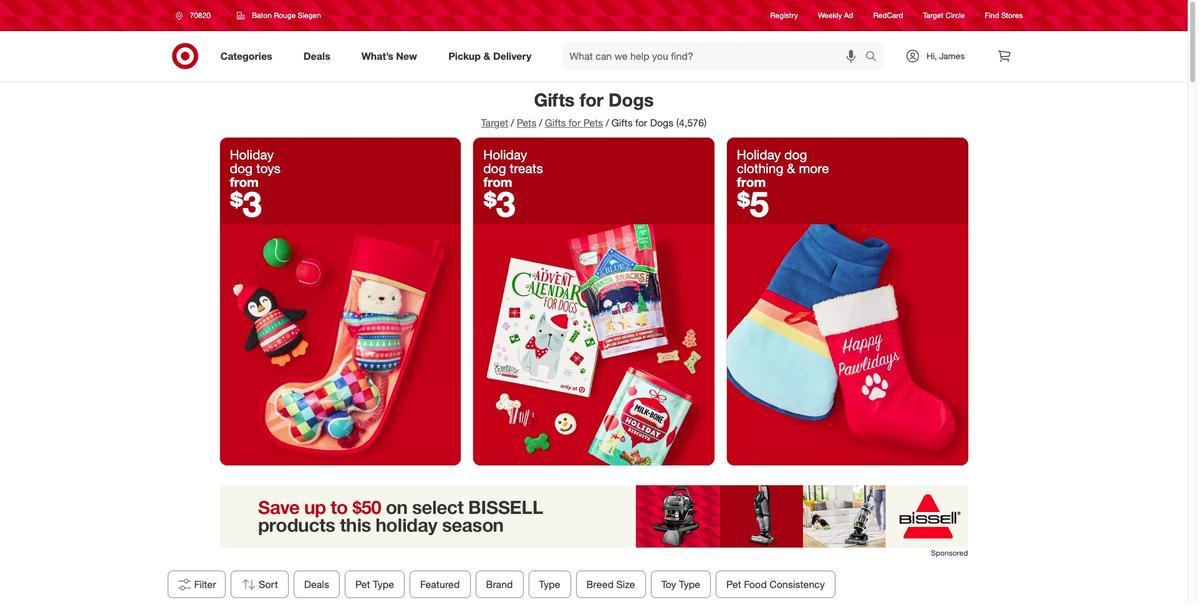 Task type: describe. For each thing, give the bounding box(es) containing it.
pet type
[[355, 579, 394, 591]]

pet for pet type
[[355, 579, 370, 591]]

what's new link
[[351, 42, 433, 70]]

0 horizontal spatial &
[[484, 50, 491, 62]]

gifts right gifts for pets link
[[612, 117, 633, 129]]

size
[[616, 579, 635, 591]]

type for toy type
[[679, 579, 700, 591]]

deals button
[[293, 571, 340, 599]]

holiday dog treats from
[[484, 146, 543, 190]]

pet type button
[[345, 571, 405, 599]]

redcard
[[874, 11, 904, 20]]

pets link
[[517, 117, 537, 129]]

find stores link
[[985, 10, 1023, 21]]

toy type
[[661, 579, 700, 591]]

70820
[[190, 11, 211, 20]]

holiday for treats
[[484, 146, 527, 163]]

2 / from the left
[[539, 117, 542, 129]]

categories link
[[210, 42, 288, 70]]

deals link
[[293, 42, 346, 70]]

toys
[[256, 160, 281, 176]]

treats
[[510, 160, 543, 176]]

redcard link
[[874, 10, 904, 21]]

pickup
[[449, 50, 481, 62]]

brand button
[[475, 571, 523, 599]]

dog for treats
[[484, 160, 506, 176]]

delivery
[[493, 50, 532, 62]]

70820 button
[[167, 4, 224, 27]]

rouge
[[274, 11, 296, 20]]

pickup & delivery
[[449, 50, 532, 62]]

(4,576)
[[677, 117, 707, 129]]

featured
[[420, 579, 460, 591]]

advertisement region
[[220, 486, 968, 548]]

& inside holiday dog clothing & more from
[[787, 160, 796, 176]]

filter
[[194, 579, 216, 591]]

1 horizontal spatial target
[[923, 11, 944, 20]]

new
[[396, 50, 417, 62]]

siegen
[[298, 11, 321, 20]]

more
[[799, 160, 829, 176]]

deals for deals link
[[304, 50, 330, 62]]

weekly ad link
[[818, 10, 854, 21]]

target circle
[[923, 11, 965, 20]]

$5
[[737, 183, 769, 225]]

find stores
[[985, 11, 1023, 20]]

type button
[[528, 571, 571, 599]]

baton rouge siegen
[[252, 11, 321, 20]]

0 vertical spatial dogs
[[609, 89, 654, 111]]

holiday for toys
[[230, 146, 274, 163]]

target inside gifts for dogs target / pets / gifts for pets / gifts for dogs (4,576)
[[481, 117, 509, 129]]

target circle link
[[923, 10, 965, 21]]

3 / from the left
[[606, 117, 609, 129]]

holiday dog toys from
[[230, 146, 281, 190]]

type for pet type
[[373, 579, 394, 591]]

for up gifts for pets link
[[580, 89, 604, 111]]

sort button
[[231, 571, 288, 599]]



Task type: locate. For each thing, give the bounding box(es) containing it.
what's new
[[362, 50, 417, 62]]

0 horizontal spatial /
[[511, 117, 514, 129]]

0 vertical spatial deals
[[304, 50, 330, 62]]

gifts up gifts for pets link
[[534, 89, 575, 111]]

2 from from the left
[[484, 174, 512, 190]]

featured button
[[410, 571, 470, 599]]

2 pets from the left
[[584, 117, 603, 129]]

type right toy
[[679, 579, 700, 591]]

james
[[940, 51, 965, 61]]

breed size button
[[576, 571, 646, 599]]

clothing
[[737, 160, 784, 176]]

2 horizontal spatial type
[[679, 579, 700, 591]]

gifts
[[534, 89, 575, 111], [545, 117, 566, 129], [612, 117, 633, 129]]

pet food consistency
[[726, 579, 825, 591]]

2 horizontal spatial dog
[[785, 146, 808, 163]]

what's
[[362, 50, 394, 62]]

sponsored
[[931, 549, 968, 558]]

& left more
[[787, 160, 796, 176]]

pet left food on the right bottom
[[726, 579, 741, 591]]

baton rouge siegen button
[[229, 4, 329, 27]]

deals down siegen
[[304, 50, 330, 62]]

3 holiday from the left
[[737, 146, 781, 163]]

1 horizontal spatial /
[[539, 117, 542, 129]]

target
[[923, 11, 944, 20], [481, 117, 509, 129]]

0 vertical spatial target
[[923, 11, 944, 20]]

0 horizontal spatial from
[[230, 174, 259, 190]]

dog for clothing
[[785, 146, 808, 163]]

pet right deals button
[[355, 579, 370, 591]]

holiday inside holiday dog treats from
[[484, 146, 527, 163]]

0 horizontal spatial target
[[481, 117, 509, 129]]

1 holiday from the left
[[230, 146, 274, 163]]

1 horizontal spatial from
[[484, 174, 512, 190]]

1 pet from the left
[[355, 579, 370, 591]]

1 type from the left
[[373, 579, 394, 591]]

& right 'pickup'
[[484, 50, 491, 62]]

circle
[[946, 11, 965, 20]]

1 horizontal spatial &
[[787, 160, 796, 176]]

pet inside button
[[355, 579, 370, 591]]

$3
[[230, 183, 262, 225], [484, 183, 516, 225]]

1 / from the left
[[511, 117, 514, 129]]

dog
[[785, 146, 808, 163], [230, 160, 253, 176], [484, 160, 506, 176]]

1 vertical spatial dogs
[[650, 117, 674, 129]]

type
[[373, 579, 394, 591], [539, 579, 560, 591], [679, 579, 700, 591]]

dog left toys
[[230, 160, 253, 176]]

weekly
[[818, 11, 842, 20]]

dog right the clothing
[[785, 146, 808, 163]]

0 horizontal spatial dog
[[230, 160, 253, 176]]

0 horizontal spatial pet
[[355, 579, 370, 591]]

gifts for dogs target / pets / gifts for pets / gifts for dogs (4,576)
[[481, 89, 707, 129]]

2 horizontal spatial from
[[737, 174, 766, 190]]

1 horizontal spatial type
[[539, 579, 560, 591]]

1 vertical spatial deals
[[304, 579, 329, 591]]

ad
[[844, 11, 854, 20]]

$3 for holiday dog toys from
[[230, 183, 262, 225]]

1 pets from the left
[[517, 117, 537, 129]]

search
[[860, 51, 890, 63]]

/ left pets link
[[511, 117, 514, 129]]

pet
[[355, 579, 370, 591], [726, 579, 741, 591]]

deals right 'sort'
[[304, 579, 329, 591]]

holiday inside 'holiday dog toys from'
[[230, 146, 274, 163]]

dog inside 'holiday dog toys from'
[[230, 160, 253, 176]]

from inside holiday dog clothing & more from
[[737, 174, 766, 190]]

2 horizontal spatial holiday
[[737, 146, 781, 163]]

1 $3 from the left
[[230, 183, 262, 225]]

1 vertical spatial target
[[481, 117, 509, 129]]

2 type from the left
[[539, 579, 560, 591]]

holiday
[[230, 146, 274, 163], [484, 146, 527, 163], [737, 146, 781, 163]]

holiday dog clothing & more from
[[737, 146, 829, 190]]

weekly ad
[[818, 11, 854, 20]]

What can we help you find? suggestions appear below search field
[[562, 42, 869, 70]]

1 horizontal spatial pet
[[726, 579, 741, 591]]

type inside button
[[373, 579, 394, 591]]

type right brand
[[539, 579, 560, 591]]

holiday for clothing
[[737, 146, 781, 163]]

pets
[[517, 117, 537, 129], [584, 117, 603, 129]]

dogs
[[609, 89, 654, 111], [650, 117, 674, 129]]

0 horizontal spatial type
[[373, 579, 394, 591]]

registry
[[771, 11, 798, 20]]

breed
[[586, 579, 614, 591]]

1 horizontal spatial $3
[[484, 183, 516, 225]]

$3 down treats
[[484, 183, 516, 225]]

for right pets link
[[569, 117, 581, 129]]

dog left treats
[[484, 160, 506, 176]]

deals for deals button
[[304, 579, 329, 591]]

$3 down toys
[[230, 183, 262, 225]]

0 horizontal spatial holiday
[[230, 146, 274, 163]]

1 horizontal spatial pets
[[584, 117, 603, 129]]

gifts right pets link
[[545, 117, 566, 129]]

search button
[[860, 42, 890, 72]]

from for treats
[[484, 174, 512, 190]]

for
[[580, 89, 604, 111], [569, 117, 581, 129], [636, 117, 648, 129]]

dog inside holiday dog clothing & more from
[[785, 146, 808, 163]]

type left featured
[[373, 579, 394, 591]]

stores
[[1002, 11, 1023, 20]]

baton
[[252, 11, 272, 20]]

brand
[[486, 579, 513, 591]]

hi, james
[[927, 51, 965, 61]]

food
[[744, 579, 767, 591]]

from inside holiday dog treats from
[[484, 174, 512, 190]]

sort
[[259, 579, 278, 591]]

categories
[[220, 50, 272, 62]]

pickup & delivery link
[[438, 42, 547, 70]]

0 vertical spatial &
[[484, 50, 491, 62]]

dog inside holiday dog treats from
[[484, 160, 506, 176]]

1 vertical spatial &
[[787, 160, 796, 176]]

dog for toys
[[230, 160, 253, 176]]

1 horizontal spatial dog
[[484, 160, 506, 176]]

consistency
[[770, 579, 825, 591]]

2 pet from the left
[[726, 579, 741, 591]]

breed size
[[586, 579, 635, 591]]

target left circle
[[923, 11, 944, 20]]

find
[[985, 11, 1000, 20]]

hi,
[[927, 51, 937, 61]]

filter button
[[167, 571, 226, 599]]

/ right gifts for pets link
[[606, 117, 609, 129]]

2 horizontal spatial /
[[606, 117, 609, 129]]

toy
[[661, 579, 676, 591]]

pet inside button
[[726, 579, 741, 591]]

1 from from the left
[[230, 174, 259, 190]]

gifts for pets link
[[545, 117, 603, 129]]

from for toys
[[230, 174, 259, 190]]

target left pets link
[[481, 117, 509, 129]]

0 horizontal spatial pets
[[517, 117, 537, 129]]

3 from from the left
[[737, 174, 766, 190]]

3 type from the left
[[679, 579, 700, 591]]

from inside 'holiday dog toys from'
[[230, 174, 259, 190]]

0 horizontal spatial $3
[[230, 183, 262, 225]]

for left (4,576)
[[636, 117, 648, 129]]

2 holiday from the left
[[484, 146, 527, 163]]

from
[[230, 174, 259, 190], [484, 174, 512, 190], [737, 174, 766, 190]]

deals inside button
[[304, 579, 329, 591]]

target link
[[481, 117, 509, 129]]

1 horizontal spatial holiday
[[484, 146, 527, 163]]

$3 for holiday dog treats from
[[484, 183, 516, 225]]

2 $3 from the left
[[484, 183, 516, 225]]

registry link
[[771, 10, 798, 21]]

holiday inside holiday dog clothing & more from
[[737, 146, 781, 163]]

deals
[[304, 50, 330, 62], [304, 579, 329, 591]]

pet food consistency button
[[716, 571, 836, 599]]

/ right pets link
[[539, 117, 542, 129]]

/
[[511, 117, 514, 129], [539, 117, 542, 129], [606, 117, 609, 129]]

pet for pet food consistency
[[726, 579, 741, 591]]

&
[[484, 50, 491, 62], [787, 160, 796, 176]]

toy type button
[[651, 571, 711, 599]]



Task type: vqa. For each thing, say whether or not it's contained in the screenshot.
IMAGES corresponding to No
no



